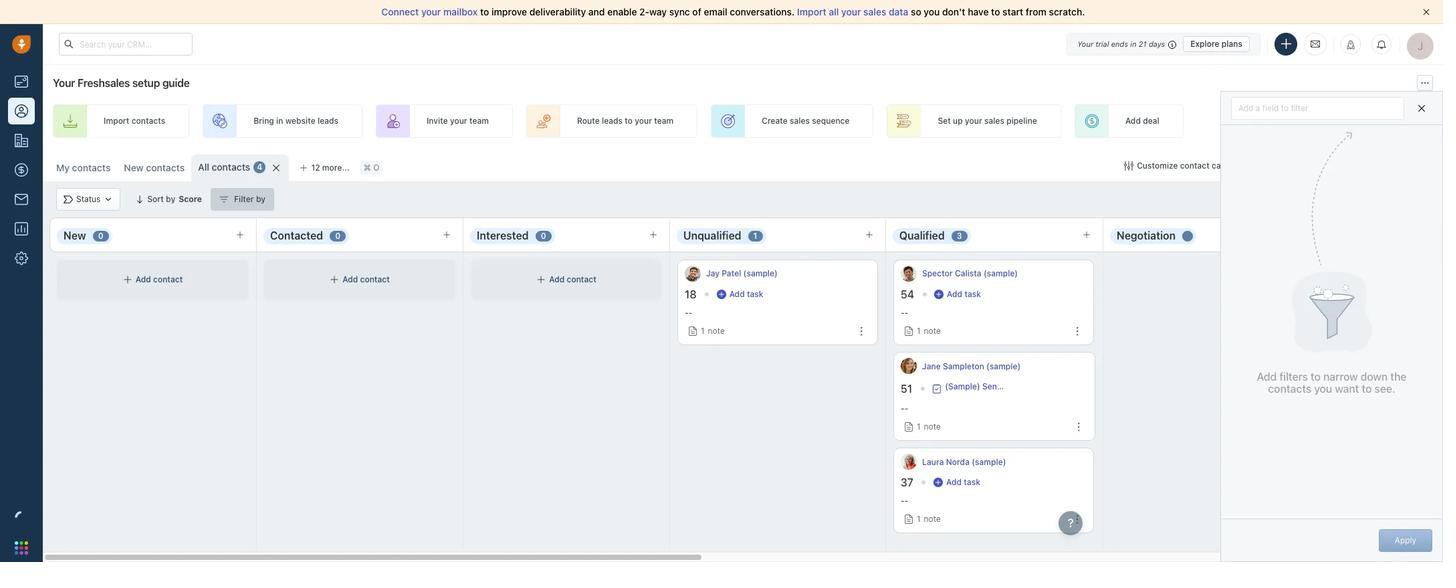 Task type: locate. For each thing, give the bounding box(es) containing it.
1 team from the left
[[470, 116, 489, 126]]

1 up j image
[[917, 326, 921, 336]]

0 vertical spatial new
[[124, 162, 144, 173]]

note up laura
[[924, 422, 941, 432]]

2-
[[640, 6, 650, 17]]

a
[[1257, 103, 1261, 113]]

0 horizontal spatial 0
[[98, 231, 103, 241]]

your left freshsales
[[53, 77, 75, 89]]

3 add contact from the left
[[550, 275, 597, 285]]

-- down 51
[[901, 404, 909, 414]]

1 by from the left
[[166, 194, 175, 204]]

your
[[1078, 39, 1094, 48], [53, 77, 75, 89]]

new down status dropdown button
[[64, 230, 86, 242]]

contacts left narrow at the right of the page
[[1269, 383, 1312, 395]]

note down laura
[[924, 514, 941, 524]]

import right cards
[[1268, 161, 1293, 171]]

-- down 18
[[685, 308, 693, 318]]

contact for interested
[[567, 275, 597, 285]]

add task for qualified
[[948, 289, 982, 299]]

2 horizontal spatial add contact
[[550, 275, 597, 285]]

your for your freshsales setup guide
[[53, 77, 75, 89]]

(sample) right patel
[[744, 269, 778, 279]]

1 vertical spatial you
[[1315, 383, 1333, 395]]

container_wx8msf4aqz5i3rn1 image
[[1125, 161, 1134, 171], [537, 275, 546, 284], [717, 290, 726, 299]]

in left 21
[[1131, 39, 1137, 48]]

website
[[285, 116, 316, 126]]

12 more...
[[311, 163, 350, 173]]

0 horizontal spatial new
[[64, 230, 86, 242]]

-- down 37
[[901, 496, 909, 506]]

2 0 from the left
[[335, 231, 341, 241]]

explore
[[1191, 38, 1220, 49]]

0 vertical spatial import contacts
[[104, 116, 165, 126]]

container_wx8msf4aqz5i3rn1 image
[[64, 195, 73, 204], [104, 195, 113, 204], [219, 195, 229, 204], [123, 275, 132, 284], [330, 275, 339, 284], [935, 290, 944, 299], [933, 384, 942, 393], [934, 478, 943, 487]]

contacts
[[132, 116, 165, 126], [1295, 161, 1329, 171], [212, 161, 250, 173], [72, 162, 111, 173], [146, 162, 185, 173], [1269, 383, 1312, 395]]

add task down the jay patel (sample) link
[[730, 289, 764, 299]]

team
[[470, 116, 489, 126], [655, 116, 674, 126]]

sales right create
[[790, 116, 810, 126]]

3 0 from the left
[[541, 231, 546, 241]]

down
[[1361, 371, 1389, 383]]

new for new contacts
[[124, 162, 144, 173]]

1 horizontal spatial team
[[655, 116, 674, 126]]

sort
[[147, 194, 164, 204]]

1 horizontal spatial sales
[[864, 6, 887, 17]]

o
[[373, 163, 380, 173]]

import contacts down filter
[[1268, 161, 1329, 171]]

1 down l icon
[[917, 514, 921, 524]]

route leads to your team link
[[527, 104, 698, 138]]

0 horizontal spatial in
[[276, 116, 283, 126]]

import contacts
[[104, 116, 165, 126], [1268, 161, 1329, 171]]

send email image
[[1311, 38, 1321, 50]]

-
[[685, 308, 689, 318], [689, 308, 693, 318], [901, 308, 905, 318], [905, 308, 909, 318], [901, 404, 905, 414], [905, 404, 909, 414], [901, 496, 905, 506], [905, 496, 909, 506]]

your right route
[[635, 116, 652, 126]]

contacts inside button
[[1295, 161, 1329, 171]]

the
[[1391, 371, 1407, 383]]

1 horizontal spatial your
[[1078, 39, 1094, 48]]

add task
[[730, 289, 764, 299], [948, 289, 982, 299], [947, 477, 981, 487]]

create sales sequence
[[762, 116, 850, 126]]

by inside button
[[256, 194, 266, 204]]

from
[[1026, 6, 1047, 17]]

set up your sales pipeline
[[938, 116, 1038, 126]]

spector calista (sample)
[[923, 269, 1019, 279]]

2 horizontal spatial sales
[[985, 116, 1005, 126]]

improve
[[492, 6, 527, 17]]

jay patel (sample)
[[707, 269, 778, 279]]

1 0 from the left
[[98, 231, 103, 241]]

(sample) right sampleton
[[987, 361, 1021, 371]]

bring in website leads
[[254, 116, 339, 126]]

0 right interested
[[541, 231, 546, 241]]

1 down j icon
[[701, 326, 705, 336]]

add contact for new
[[136, 275, 183, 285]]

1 horizontal spatial you
[[1315, 383, 1333, 395]]

0 down status dropdown button
[[98, 231, 103, 241]]

1 vertical spatial import contacts
[[1268, 161, 1329, 171]]

jay patel (sample) link
[[707, 268, 778, 279]]

days
[[1149, 39, 1166, 48]]

add inside button
[[1239, 103, 1254, 113]]

to
[[480, 6, 489, 17], [992, 6, 1001, 17], [1282, 103, 1290, 113], [625, 116, 633, 126], [1311, 371, 1322, 383], [1363, 383, 1373, 395]]

explore plans link
[[1184, 36, 1251, 52]]

and
[[589, 6, 605, 17]]

-- for 18
[[685, 308, 693, 318]]

1 vertical spatial import
[[104, 116, 129, 126]]

task
[[747, 289, 764, 299], [965, 289, 982, 299], [964, 477, 981, 487]]

container_wx8msf4aqz5i3rn1 image inside customize contact cards button
[[1125, 161, 1134, 171]]

negotiation
[[1117, 230, 1176, 242]]

filter by button
[[211, 188, 274, 211]]

1 vertical spatial in
[[276, 116, 283, 126]]

0 horizontal spatial team
[[470, 116, 489, 126]]

task down the jay patel (sample) link
[[747, 289, 764, 299]]

contact
[[1181, 161, 1210, 171], [153, 275, 183, 285], [360, 275, 390, 285], [567, 275, 597, 285]]

import inside import contacts button
[[1268, 161, 1293, 171]]

note
[[708, 326, 725, 336], [924, 326, 941, 336], [924, 422, 941, 432], [924, 514, 941, 524]]

2 horizontal spatial import
[[1268, 161, 1293, 171]]

connect
[[382, 6, 419, 17]]

1 leads from the left
[[318, 116, 339, 126]]

0 horizontal spatial import
[[104, 116, 129, 126]]

0 vertical spatial container_wx8msf4aqz5i3rn1 image
[[1125, 161, 1134, 171]]

contacts up sort by score
[[146, 162, 185, 173]]

2 by from the left
[[256, 194, 266, 204]]

0
[[98, 231, 103, 241], [335, 231, 341, 241], [541, 231, 546, 241]]

1 for 51
[[917, 422, 921, 432]]

new for new
[[64, 230, 86, 242]]

start
[[1003, 6, 1024, 17]]

1 horizontal spatial container_wx8msf4aqz5i3rn1 image
[[717, 290, 726, 299]]

0 for interested
[[541, 231, 546, 241]]

0 right contacted on the top left of the page
[[335, 231, 341, 241]]

--
[[685, 308, 693, 318], [901, 308, 909, 318], [901, 404, 909, 414], [901, 496, 909, 506]]

1 vertical spatial your
[[53, 77, 75, 89]]

trial
[[1096, 39, 1110, 48]]

add deal
[[1126, 116, 1160, 126]]

add contact
[[136, 275, 183, 285], [343, 275, 390, 285], [550, 275, 597, 285]]

import all your sales data link
[[798, 6, 911, 17]]

import
[[798, 6, 827, 17], [104, 116, 129, 126], [1268, 161, 1293, 171]]

add task down calista
[[948, 289, 982, 299]]

0 vertical spatial import
[[798, 6, 827, 17]]

create sales sequence link
[[711, 104, 874, 138]]

to right mailbox
[[480, 6, 489, 17]]

by for filter
[[256, 194, 266, 204]]

laura norda (sample) link
[[923, 456, 1007, 468]]

1 horizontal spatial import
[[798, 6, 827, 17]]

sort by score
[[147, 194, 202, 204]]

0 horizontal spatial container_wx8msf4aqz5i3rn1 image
[[537, 275, 546, 284]]

contact for new
[[153, 275, 183, 285]]

add contact for interested
[[550, 275, 597, 285]]

you right so
[[924, 6, 940, 17]]

filter
[[1292, 103, 1309, 113]]

contacts inside add filters to narrow down the contacts you want to see.
[[1269, 383, 1312, 395]]

1 horizontal spatial import contacts
[[1268, 161, 1329, 171]]

1 horizontal spatial new
[[124, 162, 144, 173]]

-- down 54
[[901, 308, 909, 318]]

1 note for 37
[[917, 514, 941, 524]]

1 vertical spatial container_wx8msf4aqz5i3rn1 image
[[537, 275, 546, 284]]

leads right route
[[602, 116, 623, 126]]

import contacts link
[[53, 104, 189, 138]]

2 vertical spatial container_wx8msf4aqz5i3rn1 image
[[717, 290, 726, 299]]

sales left pipeline
[[985, 116, 1005, 126]]

container_wx8msf4aqz5i3rn1 image for add contact
[[537, 275, 546, 284]]

1 note for 51
[[917, 422, 941, 432]]

import left the all
[[798, 6, 827, 17]]

0 vertical spatial your
[[1078, 39, 1094, 48]]

more...
[[322, 163, 350, 173]]

deal
[[1144, 116, 1160, 126]]

import down your freshsales setup guide
[[104, 116, 129, 126]]

1 up l icon
[[917, 422, 921, 432]]

up
[[954, 116, 963, 126]]

import contacts down the setup
[[104, 116, 165, 126]]

(sample)
[[744, 269, 778, 279], [984, 269, 1019, 279], [987, 361, 1021, 371], [972, 457, 1007, 467]]

leads right the website
[[318, 116, 339, 126]]

by right sort
[[166, 194, 175, 204]]

note down jay
[[708, 326, 725, 336]]

1 horizontal spatial 0
[[335, 231, 341, 241]]

new down import contacts link
[[124, 162, 144, 173]]

2 horizontal spatial 0
[[541, 231, 546, 241]]

note up 'jane'
[[924, 326, 941, 336]]

0 vertical spatial in
[[1131, 39, 1137, 48]]

set up your sales pipeline link
[[888, 104, 1062, 138]]

you left want
[[1315, 383, 1333, 395]]

0 horizontal spatial your
[[53, 77, 75, 89]]

note for 51
[[924, 422, 941, 432]]

note for 37
[[924, 514, 941, 524]]

0 horizontal spatial import contacts
[[104, 116, 165, 126]]

add
[[1239, 103, 1254, 113], [1126, 116, 1141, 126], [136, 275, 151, 285], [343, 275, 358, 285], [550, 275, 565, 285], [730, 289, 745, 299], [948, 289, 963, 299], [1258, 371, 1278, 383], [947, 477, 962, 487]]

(sample) right norda
[[972, 457, 1007, 467]]

j image
[[685, 266, 701, 282]]

all contacts 4
[[198, 161, 263, 173]]

1 note down jay
[[701, 326, 725, 336]]

sales left data
[[864, 6, 887, 17]]

invite your team link
[[376, 104, 513, 138]]

by
[[166, 194, 175, 204], [256, 194, 266, 204]]

2 horizontal spatial container_wx8msf4aqz5i3rn1 image
[[1125, 161, 1134, 171]]

in right bring
[[276, 116, 283, 126]]

(sample) right calista
[[984, 269, 1019, 279]]

1 for 54
[[917, 326, 921, 336]]

1 add contact from the left
[[136, 275, 183, 285]]

0 horizontal spatial you
[[924, 6, 940, 17]]

invite your team
[[427, 116, 489, 126]]

your freshsales setup guide
[[53, 77, 190, 89]]

your left trial
[[1078, 39, 1094, 48]]

by right filter on the left of page
[[256, 194, 266, 204]]

0 horizontal spatial by
[[166, 194, 175, 204]]

all
[[829, 6, 839, 17]]

task down spector calista (sample) link
[[965, 289, 982, 299]]

1 note up laura
[[917, 422, 941, 432]]

2 add contact from the left
[[343, 275, 390, 285]]

Search your CRM... text field
[[59, 33, 193, 56]]

2 vertical spatial import
[[1268, 161, 1293, 171]]

import contacts inside button
[[1268, 161, 1329, 171]]

so
[[911, 6, 922, 17]]

you inside add filters to narrow down the contacts you want to see.
[[1315, 383, 1333, 395]]

1 horizontal spatial add contact
[[343, 275, 390, 285]]

contact for contacted
[[360, 275, 390, 285]]

0 vertical spatial you
[[924, 6, 940, 17]]

1 note down laura
[[917, 514, 941, 524]]

to right field
[[1282, 103, 1290, 113]]

1 note up 'jane'
[[917, 326, 941, 336]]

scratch.
[[1050, 6, 1086, 17]]

contacts down add a field to filter button
[[1295, 161, 1329, 171]]

21
[[1139, 39, 1147, 48]]

1 horizontal spatial leads
[[602, 116, 623, 126]]

contacts down the setup
[[132, 116, 165, 126]]

of
[[693, 6, 702, 17]]

your right invite
[[450, 116, 468, 126]]

1 for 37
[[917, 514, 921, 524]]

0 horizontal spatial add contact
[[136, 275, 183, 285]]

enable
[[608, 6, 637, 17]]

explore plans
[[1191, 38, 1243, 49]]

-- for 54
[[901, 308, 909, 318]]

1 horizontal spatial by
[[256, 194, 266, 204]]

1 vertical spatial new
[[64, 230, 86, 242]]

0 horizontal spatial leads
[[318, 116, 339, 126]]

1 up jay patel (sample) on the top of page
[[754, 231, 758, 241]]

mailbox
[[444, 6, 478, 17]]



Task type: describe. For each thing, give the bounding box(es) containing it.
1 note for 18
[[701, 326, 725, 336]]

-- for 37
[[901, 496, 909, 506]]

container_wx8msf4aqz5i3rn1 image inside filter by button
[[219, 195, 229, 204]]

status button
[[56, 188, 121, 211]]

s image
[[901, 266, 917, 282]]

bring
[[254, 116, 274, 126]]

contact inside customize contact cards button
[[1181, 161, 1210, 171]]

norda
[[947, 457, 970, 467]]

sync
[[670, 6, 690, 17]]

to left start
[[992, 6, 1001, 17]]

spector
[[923, 269, 953, 279]]

customize
[[1138, 161, 1179, 171]]

54
[[901, 288, 915, 300]]

connect your mailbox link
[[382, 6, 480, 17]]

bring in website leads link
[[203, 104, 363, 138]]

2 leads from the left
[[602, 116, 623, 126]]

add filters to narrow down the contacts you want to see.
[[1258, 371, 1407, 395]]

jane sampleton (sample) link
[[923, 360, 1021, 372]]

set
[[938, 116, 951, 126]]

jane
[[923, 361, 941, 371]]

import inside import contacts link
[[104, 116, 129, 126]]

way
[[650, 6, 667, 17]]

add a field to filter
[[1239, 103, 1309, 113]]

contacted
[[270, 230, 323, 242]]

deliverability
[[530, 6, 586, 17]]

conversations.
[[730, 6, 795, 17]]

status
[[76, 194, 101, 204]]

to right route
[[625, 116, 633, 126]]

my contacts
[[56, 162, 111, 173]]

contacts right my
[[72, 162, 111, 173]]

route
[[577, 116, 600, 126]]

data
[[889, 6, 909, 17]]

close image
[[1424, 9, 1431, 15]]

by for sort
[[166, 194, 175, 204]]

all
[[198, 161, 209, 173]]

task down laura norda (sample) link
[[964, 477, 981, 487]]

filter
[[234, 194, 254, 204]]

sampleton
[[943, 361, 985, 371]]

1 horizontal spatial in
[[1131, 39, 1137, 48]]

in inside bring in website leads 'link'
[[276, 116, 283, 126]]

narrow
[[1324, 371, 1359, 383]]

(sample) for 54
[[984, 269, 1019, 279]]

-- for 51
[[901, 404, 909, 414]]

create
[[762, 116, 788, 126]]

3
[[957, 231, 963, 241]]

note for 54
[[924, 326, 941, 336]]

add a field to filter button
[[1232, 97, 1405, 119]]

⌘
[[364, 163, 371, 173]]

0 horizontal spatial sales
[[790, 116, 810, 126]]

add deal link
[[1075, 104, 1184, 138]]

your left mailbox
[[422, 6, 441, 17]]

email
[[704, 6, 728, 17]]

unqualified
[[684, 230, 742, 242]]

guide
[[162, 77, 190, 89]]

leads inside 'link'
[[318, 116, 339, 126]]

add task for unqualified
[[730, 289, 764, 299]]

contacts right all at the top left of page
[[212, 161, 250, 173]]

add task down laura norda (sample) link
[[947, 477, 981, 487]]

⌘ o
[[364, 163, 380, 173]]

(sample) for 18
[[744, 269, 778, 279]]

cards
[[1213, 161, 1234, 171]]

route leads to your team
[[577, 116, 674, 126]]

18
[[685, 288, 697, 300]]

want
[[1336, 383, 1360, 395]]

jay
[[707, 269, 720, 279]]

note for 18
[[708, 326, 725, 336]]

to right filters
[[1311, 371, 1322, 383]]

to left see. on the right bottom
[[1363, 383, 1373, 395]]

4
[[257, 162, 263, 172]]

all contacts link
[[198, 161, 250, 174]]

your for your trial ends in 21 days
[[1078, 39, 1094, 48]]

interested
[[477, 230, 529, 242]]

freshsales
[[78, 77, 130, 89]]

your trial ends in 21 days
[[1078, 39, 1166, 48]]

0 for new
[[98, 231, 103, 241]]

spector calista (sample) link
[[923, 268, 1019, 279]]

filters
[[1280, 371, 1309, 383]]

see.
[[1375, 383, 1396, 395]]

score
[[179, 194, 202, 204]]

don't
[[943, 6, 966, 17]]

connect your mailbox to improve deliverability and enable 2-way sync of email conversations. import all your sales data so you don't have to start from scratch.
[[382, 6, 1086, 17]]

to inside button
[[1282, 103, 1290, 113]]

import contacts button
[[1250, 155, 1336, 177]]

laura
[[923, 457, 944, 467]]

j image
[[901, 358, 917, 374]]

12
[[311, 163, 320, 173]]

2 team from the left
[[655, 116, 674, 126]]

container_wx8msf4aqz5i3rn1 image for customize contact cards
[[1125, 161, 1134, 171]]

sequence
[[813, 116, 850, 126]]

l image
[[901, 454, 917, 470]]

12 more... button
[[293, 159, 357, 177]]

your right up
[[966, 116, 983, 126]]

your right the all
[[842, 6, 862, 17]]

my
[[56, 162, 70, 173]]

setup
[[132, 77, 160, 89]]

37
[[901, 477, 914, 489]]

1 note for 54
[[917, 326, 941, 336]]

0 for contacted
[[335, 231, 341, 241]]

task for unqualified
[[747, 289, 764, 299]]

field
[[1263, 103, 1280, 113]]

jane sampleton (sample)
[[923, 361, 1021, 371]]

add inside add filters to narrow down the contacts you want to see.
[[1258, 371, 1278, 383]]

plans
[[1222, 38, 1243, 49]]

(sample) for 51
[[987, 361, 1021, 371]]

what's new image
[[1347, 40, 1356, 50]]

add contact for contacted
[[343, 275, 390, 285]]

pipeline
[[1007, 116, 1038, 126]]

customize contact cards
[[1138, 161, 1234, 171]]

freshworks switcher image
[[15, 541, 28, 555]]

qualified
[[900, 230, 945, 242]]

(sample) for 37
[[972, 457, 1007, 467]]

1 for 18
[[701, 326, 705, 336]]

ends
[[1112, 39, 1129, 48]]

new contacts
[[124, 162, 185, 173]]

filter by
[[234, 194, 266, 204]]

task for qualified
[[965, 289, 982, 299]]

patel
[[722, 269, 742, 279]]



Task type: vqa. For each thing, say whether or not it's contained in the screenshot.
Route leads to your team
yes



